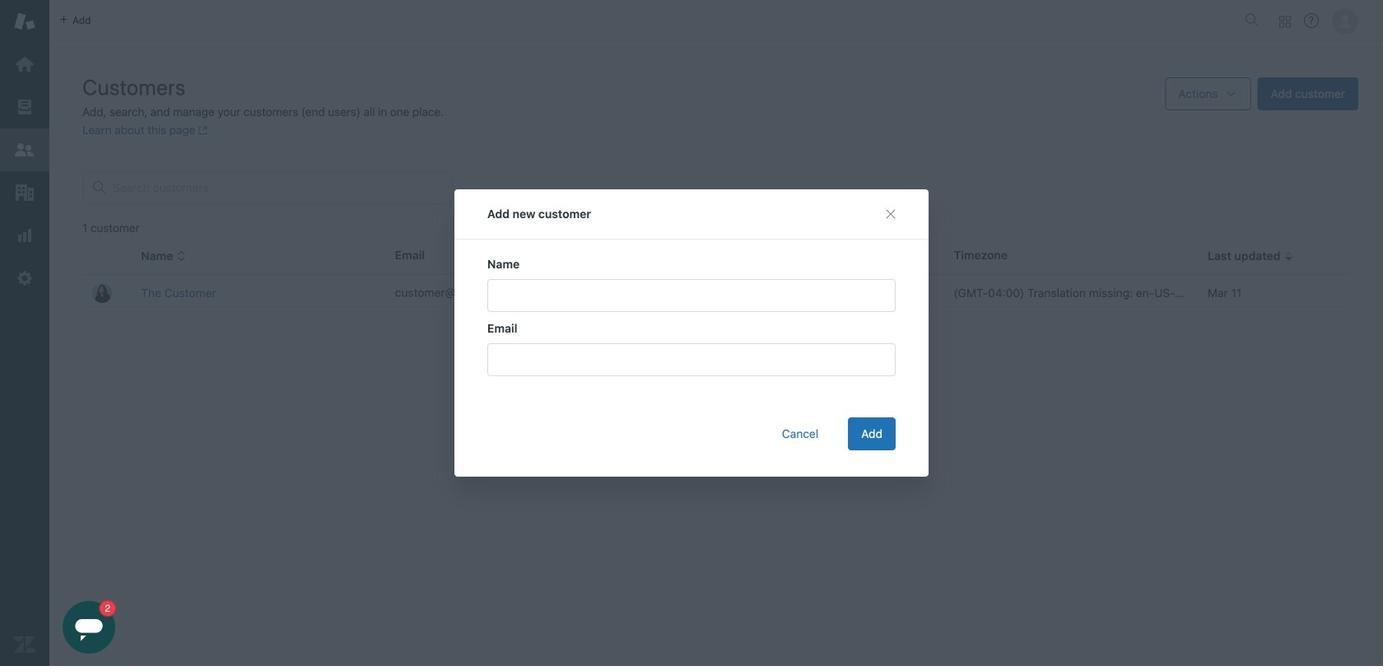 Task type: vqa. For each thing, say whether or not it's contained in the screenshot.
Get help icon
yes



Task type: describe. For each thing, give the bounding box(es) containing it.
reporting image
[[14, 225, 35, 246]]

customers image
[[14, 139, 35, 161]]

get started image
[[14, 54, 35, 75]]



Task type: locate. For each thing, give the bounding box(es) containing it.
Search customers field
[[113, 180, 442, 195]]

zendesk image
[[14, 634, 35, 656]]

get help image
[[1304, 13, 1319, 28]]

main element
[[0, 0, 49, 666]]

close modal image
[[884, 208, 898, 221]]

(opens in a new tab) image
[[195, 125, 208, 135]]

zendesk products image
[[1280, 16, 1291, 28]]

None field
[[488, 279, 896, 312], [488, 343, 896, 376], [488, 279, 896, 312], [488, 343, 896, 376]]

organizations image
[[14, 182, 35, 203]]

zendesk support image
[[14, 11, 35, 32]]

dialog
[[455, 189, 929, 477]]

views image
[[14, 96, 35, 118]]

admin image
[[14, 268, 35, 289]]



